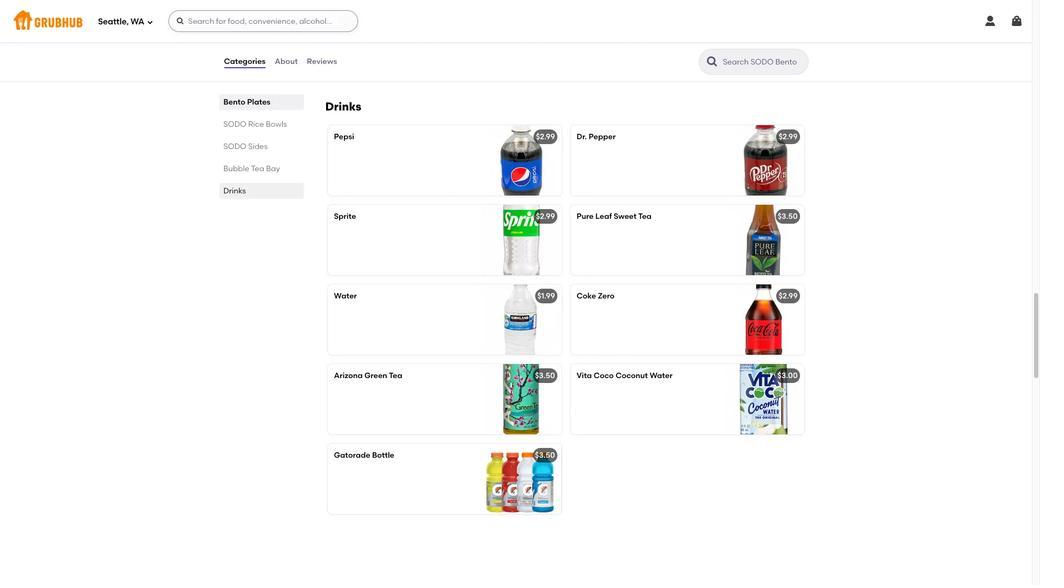 Task type: describe. For each thing, give the bounding box(es) containing it.
seattle,
[[98, 17, 129, 26]]

to inside try a creamy smoothie to fulfill any sweet cravings!
[[419, 29, 427, 38]]

smoothie!
[[598, 40, 635, 49]]

drinks tab
[[223, 185, 299, 197]]

bubble
[[223, 164, 249, 173]]

of
[[609, 51, 616, 60]]

strawberry smoothie
[[334, 14, 412, 23]]

vita coco coconut water
[[577, 371, 673, 380]]

in
[[702, 51, 708, 60]]

bento plates tab
[[223, 96, 299, 108]]

0 horizontal spatial svg image
[[176, 17, 184, 25]]

sides
[[248, 142, 268, 151]]

bottle
[[372, 451, 394, 460]]

pepsi image
[[480, 125, 561, 196]]

$2.99 for pepsi
[[536, 132, 555, 141]]

any
[[447, 29, 461, 38]]

gatorade bottle
[[334, 451, 394, 460]]

sip!
[[598, 62, 611, 71]]

bubble tea bay tab
[[223, 163, 299, 174]]

tea inside tab
[[251, 164, 264, 173]]

strawberry
[[334, 14, 375, 23]]

0 vertical spatial water
[[334, 291, 357, 301]]

$3.00
[[778, 371, 798, 380]]

cravings!
[[357, 40, 391, 49]]

sodo for sodo rice bowls
[[223, 120, 246, 129]]

leaf
[[595, 212, 612, 221]]

$1.99
[[537, 291, 555, 301]]

zero
[[598, 291, 615, 301]]

0 horizontal spatial svg image
[[147, 19, 153, 25]]

sodo sides tab
[[223, 141, 299, 152]]

pure leaf sweet tea
[[577, 212, 652, 221]]

1 horizontal spatial svg image
[[1010, 15, 1023, 28]]

a
[[347, 29, 352, 38]]

categories
[[224, 57, 266, 66]]

try
[[334, 29, 345, 38]]

texture
[[674, 51, 700, 60]]

smoothie
[[383, 29, 417, 38]]

reviews button
[[306, 42, 338, 81]]

boba
[[577, 40, 596, 49]]

Search SODO Bento search field
[[722, 57, 805, 67]]

vita
[[577, 371, 592, 380]]

bento
[[223, 98, 245, 107]]

arizona green tea
[[334, 371, 402, 380]]

search icon image
[[706, 55, 719, 68]]

$3.50 for sweet
[[778, 212, 798, 221]]

bubble tea bay
[[223, 164, 280, 173]]

sprite image
[[480, 205, 561, 275]]

$2.99 for coke zero
[[779, 291, 798, 301]]

vita coco coconut water image
[[723, 364, 804, 434]]

plates
[[247, 98, 270, 107]]

pineapple smoothie image
[[723, 6, 804, 77]]

sodo rice bowls
[[223, 120, 287, 129]]

sodo rice bowls tab
[[223, 119, 299, 130]]

2 horizontal spatial tea
[[638, 212, 652, 221]]

perfect
[[672, 40, 699, 49]]

$2.99 for sprite
[[536, 212, 555, 221]]

creamy
[[353, 29, 381, 38]]

coke zero image
[[723, 284, 804, 355]]

gatorade bottle image
[[480, 444, 561, 514]]

dr. pepper image
[[723, 125, 804, 196]]

sodo
[[685, 29, 704, 38]]

2 vertical spatial $3.50
[[535, 451, 555, 460]]



Task type: locate. For each thing, give the bounding box(es) containing it.
1 vertical spatial water
[[650, 371, 673, 380]]

coke
[[577, 291, 596, 301]]

to
[[419, 29, 427, 38], [628, 29, 635, 38]]

0 vertical spatial drinks
[[325, 100, 361, 113]]

dr. pepper
[[577, 132, 616, 141]]

$2.99 for dr. pepper
[[779, 132, 798, 141]]

0 vertical spatial tea
[[251, 164, 264, 173]]

1 sodo from the top
[[223, 120, 246, 129]]

0 vertical spatial $3.50
[[778, 212, 798, 221]]

Search for food, convenience, alcohol... search field
[[168, 10, 358, 32]]

pepper
[[589, 132, 616, 141]]

drinks inside tab
[[223, 186, 246, 196]]

1 horizontal spatial to
[[628, 29, 635, 38]]

coke zero
[[577, 291, 615, 301]]

balance
[[577, 51, 607, 60]]

1 horizontal spatial water
[[650, 371, 673, 380]]

1 vertical spatial drinks
[[223, 186, 246, 196]]

gatorade
[[334, 451, 370, 460]]

wa
[[131, 17, 144, 26]]

tea right green at bottom left
[[389, 371, 402, 380]]

2 vertical spatial tea
[[389, 371, 402, 380]]

the
[[658, 40, 670, 49]]

coco
[[594, 371, 614, 380]]

1 horizontal spatial tea
[[389, 371, 402, 380]]

dr.
[[577, 132, 587, 141]]

to left our
[[628, 29, 635, 38]]

1 vertical spatial tea
[[638, 212, 652, 221]]

fulfill
[[429, 29, 446, 38]]

bowls
[[266, 120, 287, 129]]

every
[[577, 62, 596, 71]]

sweetness
[[618, 51, 656, 60]]

tea right sweet
[[638, 212, 652, 221]]

treat
[[577, 29, 596, 38]]

green
[[364, 371, 387, 380]]

sweet
[[334, 40, 356, 49]]

0 horizontal spatial tea
[[251, 164, 264, 173]]

coconut
[[616, 371, 648, 380]]

strawberry smoothie image
[[480, 6, 561, 77]]

svg image
[[984, 15, 997, 28], [176, 17, 184, 25]]

$2.99
[[536, 132, 555, 141], [779, 132, 798, 141], [536, 212, 555, 221], [779, 291, 798, 301]]

2 sodo from the top
[[223, 142, 246, 151]]

categories button
[[223, 42, 266, 81]]

bay
[[266, 164, 280, 173]]

tea
[[251, 164, 264, 173], [638, 212, 652, 221], [389, 371, 402, 380]]

delicious
[[651, 29, 684, 38]]

water
[[334, 291, 357, 301], [650, 371, 673, 380]]

seattle, wa
[[98, 17, 144, 26]]

0 horizontal spatial drinks
[[223, 186, 246, 196]]

0 horizontal spatial to
[[419, 29, 427, 38]]

about
[[275, 57, 298, 66]]

our
[[637, 29, 649, 38]]

arizona green tea image
[[480, 364, 561, 434]]

1 vertical spatial $3.50
[[535, 371, 555, 380]]

$3.50 for tea
[[535, 371, 555, 380]]

pure leaf sweet tea image
[[723, 205, 804, 275]]

svg image
[[1010, 15, 1023, 28], [147, 19, 153, 25]]

0 horizontal spatial water
[[334, 291, 357, 301]]

rice
[[248, 120, 264, 129]]

sodo sides
[[223, 142, 268, 151]]

reviews
[[307, 57, 337, 66]]

0 vertical spatial sodo
[[223, 120, 246, 129]]

about button
[[274, 42, 298, 81]]

main navigation navigation
[[0, 0, 1032, 42]]

arizona
[[334, 371, 363, 380]]

treat yourself to our delicious sodo boba smoothie! enjoy the perfect balance of sweetness and texture in every sip!
[[577, 29, 708, 71]]

sweet
[[614, 212, 637, 221]]

drinks
[[325, 100, 361, 113], [223, 186, 246, 196]]

1 horizontal spatial drinks
[[325, 100, 361, 113]]

water image
[[480, 284, 561, 355]]

enjoy
[[637, 40, 656, 49]]

sodo inside tab
[[223, 142, 246, 151]]

try a creamy smoothie to fulfill any sweet cravings!
[[334, 29, 461, 49]]

drinks up pepsi
[[325, 100, 361, 113]]

sodo inside tab
[[223, 120, 246, 129]]

sodo for sodo sides
[[223, 142, 246, 151]]

and
[[658, 51, 672, 60]]

sodo up bubble
[[223, 142, 246, 151]]

tea left bay
[[251, 164, 264, 173]]

bento plates
[[223, 98, 270, 107]]

1 to from the left
[[419, 29, 427, 38]]

1 horizontal spatial svg image
[[984, 15, 997, 28]]

sodo
[[223, 120, 246, 129], [223, 142, 246, 151]]

pepsi
[[334, 132, 354, 141]]

pure
[[577, 212, 594, 221]]

2 to from the left
[[628, 29, 635, 38]]

to left the fulfill at the top left of page
[[419, 29, 427, 38]]

1 vertical spatial sodo
[[223, 142, 246, 151]]

sodo left rice on the top left of the page
[[223, 120, 246, 129]]

$3.50
[[778, 212, 798, 221], [535, 371, 555, 380], [535, 451, 555, 460]]

drinks down bubble
[[223, 186, 246, 196]]

yourself
[[598, 29, 626, 38]]

treat yourself to our delicious sodo boba smoothie! enjoy the perfect balance of sweetness and texture in every sip! button
[[570, 6, 804, 77]]

sprite
[[334, 212, 356, 221]]

to inside the "treat yourself to our delicious sodo boba smoothie! enjoy the perfect balance of sweetness and texture in every sip!"
[[628, 29, 635, 38]]

smoothie
[[377, 14, 412, 23]]



Task type: vqa. For each thing, say whether or not it's contained in the screenshot.
middle details
no



